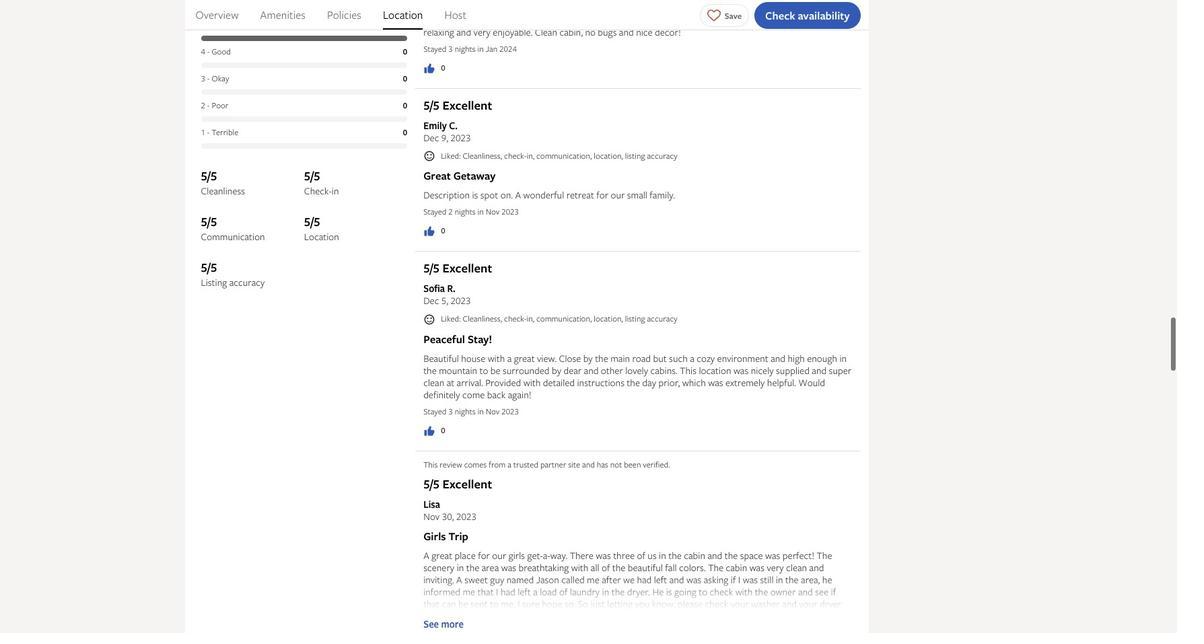 Task type: locate. For each thing, give the bounding box(es) containing it.
that left can
[[424, 598, 440, 611]]

0 vertical spatial 0 button
[[424, 62, 445, 75]]

liked: cleanliness, check-in, communication, location, listing accuracy up close
[[441, 313, 678, 325]]

5/5 inside the 5/5 cleanliness
[[201, 168, 217, 185]]

2 vertical spatial 3
[[449, 406, 453, 417]]

not down see on the bottom of the page
[[814, 610, 828, 623]]

us
[[648, 549, 657, 562]]

1 vertical spatial nov
[[486, 406, 500, 417]]

location, up retreat
[[594, 150, 623, 162]]

2 listing from the top
[[625, 313, 645, 325]]

3 - from the top
[[207, 73, 210, 84]]

a
[[515, 189, 521, 202], [424, 549, 429, 562], [457, 574, 462, 586]]

1 horizontal spatial we
[[623, 574, 635, 586]]

in left jan
[[478, 43, 484, 54]]

that down area
[[478, 586, 494, 599]]

0 vertical spatial listing
[[625, 150, 645, 162]]

1 small image from the top
[[424, 150, 436, 163]]

nov down back
[[486, 406, 500, 417]]

so
[[549, 13, 559, 26]]

first
[[548, 622, 564, 634], [650, 622, 666, 634]]

0 vertical spatial be
[[491, 364, 501, 377]]

1 horizontal spatial the
[[817, 549, 832, 562]]

0 vertical spatial we
[[561, 13, 572, 26]]

0 horizontal spatial your
[[731, 598, 749, 611]]

the left fireplace
[[662, 13, 675, 26]]

a inside this review comes from a trusted partner site and has not been verified. 5/5 excellent lisa nov 30, 2023
[[508, 459, 512, 471]]

1 vertical spatial 0 button
[[424, 225, 445, 238]]

left up know, at the bottom of page
[[654, 574, 667, 586]]

aids
[[517, 622, 534, 634]]

okay
[[212, 73, 229, 84]]

1 listing from the top
[[625, 150, 645, 162]]

did
[[799, 610, 812, 623], [611, 622, 623, 634]]

retreat
[[567, 189, 594, 202]]

3 down definitely
[[449, 406, 453, 417]]

1 vertical spatial not
[[814, 610, 828, 623]]

first right or
[[548, 622, 564, 634]]

did left dryer
[[799, 610, 812, 623]]

location down check-
[[304, 230, 339, 243]]

0 vertical spatial very
[[474, 26, 491, 38]]

1 check- from the top
[[504, 150, 527, 162]]

nights down come
[[455, 406, 476, 417]]

your left dryer
[[799, 598, 818, 611]]

on
[[530, 610, 541, 623], [694, 622, 705, 634]]

in down spot
[[478, 206, 484, 218]]

scenery
[[424, 561, 455, 574]]

in
[[478, 43, 484, 54], [332, 185, 339, 197], [478, 206, 484, 218], [840, 352, 847, 365], [478, 406, 484, 417], [659, 549, 666, 562], [457, 561, 464, 574], [776, 574, 783, 586], [602, 586, 609, 599], [760, 622, 767, 634]]

just
[[591, 598, 605, 611]]

1 horizontal spatial not
[[814, 610, 828, 623]]

5/5 inside 5/5 excellent emily c. dec 9, 2023
[[424, 97, 440, 114]]

0 horizontal spatial great
[[432, 549, 452, 562]]

excellent up r.
[[443, 260, 492, 277]]

1 horizontal spatial on
[[694, 622, 705, 634]]

check up upset
[[710, 586, 733, 599]]

cleanliness, for peaceful stay!
[[463, 313, 502, 325]]

1 location, from the top
[[594, 150, 623, 162]]

0 button down relaxing
[[424, 62, 445, 75]]

he
[[823, 574, 832, 586]]

super
[[829, 364, 852, 377]]

busted
[[602, 610, 629, 623]]

5 - excellent
[[201, 19, 242, 31]]

the left day
[[627, 376, 640, 389]]

peaceful
[[424, 332, 465, 347]]

high
[[788, 352, 805, 365]]

0 vertical spatial accuracy
[[647, 150, 678, 162]]

1 horizontal spatial this
[[680, 364, 697, 377]]

1 vertical spatial accuracy
[[229, 276, 265, 289]]

0 vertical spatial check-
[[504, 150, 527, 162]]

0 vertical spatial small image
[[424, 150, 436, 163]]

liked: for great
[[441, 150, 461, 162]]

5/5 for 5/5 communication
[[201, 214, 217, 230]]

0 vertical spatial liked:
[[441, 150, 461, 162]]

is right the he
[[666, 586, 672, 599]]

your up shelf
[[731, 598, 749, 611]]

0 horizontal spatial clean
[[424, 376, 445, 389]]

think
[[424, 622, 444, 634]]

and right dear
[[584, 364, 599, 377]]

1 vertical spatial for
[[478, 549, 490, 562]]

with right house
[[488, 352, 505, 365]]

clean up the owner
[[786, 561, 807, 574]]

1 vertical spatial 2
[[449, 206, 453, 218]]

0 vertical spatial medium image
[[424, 63, 436, 75]]

accuracy inside 5/5 listing accuracy
[[229, 276, 265, 289]]

2023
[[451, 131, 471, 144], [502, 206, 519, 218], [451, 295, 471, 307], [502, 406, 519, 417], [456, 510, 477, 523]]

very
[[802, 13, 820, 26]]

1 in, from the top
[[527, 150, 535, 162]]

be up back
[[491, 364, 501, 377]]

at
[[447, 376, 455, 389]]

0 vertical spatial location,
[[594, 150, 623, 162]]

to right going
[[699, 586, 708, 599]]

dec inside 5/5 excellent sofia r. dec 5, 2023
[[424, 295, 439, 307]]

nov
[[486, 206, 500, 218], [486, 406, 500, 417], [424, 510, 440, 523]]

we right after
[[623, 574, 635, 586]]

0 horizontal spatial on
[[530, 610, 541, 623]]

2 nights from the top
[[455, 206, 476, 218]]

0 horizontal spatial not
[[610, 459, 622, 471]]

dec for great
[[424, 131, 439, 144]]

1 communication, from the top
[[537, 150, 592, 162]]

our inside "a great place for our girls get-a-way. there was three of us in the cabin and the space was perfect! the scenery in the area was breathtaking with all of the beautiful fall colors. the cabin was very clean and inviting. a sweet guy named jason called me after we had left and was asking if i was still in the area, he informed me that i had left a load of laundry in the dryer. he is going to check with the owner and see if that can be sent to me, i sure hope so. so just letting you know, please check your washer and your dryer when you leave. also, i slid on the gravel and busted my knee, and was upset with myself that i did not to think to pack any band-aids or first aid items. i did find a first aid kit on the top shelf in the laundr"
[[492, 549, 506, 562]]

5/5 up 'lisa'
[[424, 476, 440, 493]]

liked: for peaceful
[[441, 313, 461, 325]]

stayed 2 nights in nov 2023
[[424, 206, 519, 218]]

5/5 for 5/5 check-in
[[304, 168, 320, 185]]

i left me,
[[496, 586, 499, 599]]

see
[[424, 618, 439, 631]]

small image up peaceful
[[424, 314, 436, 326]]

2 in, from the top
[[527, 313, 535, 325]]

location, up 'main'
[[594, 313, 623, 325]]

0 horizontal spatial is
[[472, 189, 478, 202]]

jan
[[486, 43, 498, 54]]

listing up road
[[625, 313, 645, 325]]

5/5 inside 5/5 listing accuracy
[[201, 259, 217, 276]]

0 vertical spatial 2
[[201, 100, 205, 111]]

1 cleanliness, from the top
[[463, 150, 502, 162]]

3 0 button from the top
[[424, 425, 445, 438]]

5/5
[[424, 97, 440, 114], [201, 168, 217, 185], [304, 168, 320, 185], [201, 214, 217, 230], [304, 214, 320, 230], [201, 259, 217, 276], [424, 260, 440, 277], [424, 476, 440, 493]]

on right kit
[[694, 622, 705, 634]]

1 horizontal spatial for
[[597, 189, 609, 202]]

1 vertical spatial liked:
[[441, 313, 461, 325]]

surrounded
[[503, 364, 550, 377]]

0 vertical spatial stayed
[[424, 43, 447, 54]]

a left lot
[[599, 13, 604, 26]]

2 location, from the top
[[594, 313, 623, 325]]

you left the he
[[635, 598, 650, 611]]

listing
[[201, 276, 227, 289]]

nights left jan
[[455, 43, 476, 54]]

and left see on the bottom of the page
[[798, 586, 813, 599]]

this inside peaceful stay! beautiful house with a great view. close by the main road but such a cozy environment and high enough in the mountain to be surrounded by dear and other lovely cabins. this location was nicely supplied and super clean at arrival. provided with detailed instructions the day prior, which was extremely helpful. would definitely come back again!
[[680, 364, 697, 377]]

0 vertical spatial 3
[[449, 43, 453, 54]]

0 vertical spatial a
[[515, 189, 521, 202]]

to right mountain
[[480, 364, 488, 377]]

0 horizontal spatial first
[[548, 622, 564, 634]]

slid
[[515, 610, 528, 623]]

0 vertical spatial this
[[680, 364, 697, 377]]

- right 5
[[207, 19, 210, 31]]

- for 4
[[207, 46, 210, 57]]

excellent down comes
[[443, 476, 492, 493]]

very up the owner
[[767, 561, 784, 574]]

1 horizontal spatial 2
[[449, 206, 453, 218]]

extremely
[[726, 376, 765, 389]]

1 horizontal spatial your
[[799, 598, 818, 611]]

me,
[[501, 598, 516, 611]]

3 for stayed 3 nights in jan 2024
[[449, 43, 453, 54]]

great inside peaceful stay! beautiful house with a great view. close by the main road but such a cozy environment and high enough in the mountain to be surrounded by dear and other lovely cabins. this location was nicely supplied and super clean at arrival. provided with detailed instructions the day prior, which was extremely helpful. would definitely come back again!
[[514, 352, 535, 365]]

1 horizontal spatial you
[[635, 598, 650, 611]]

1 horizontal spatial first
[[650, 622, 666, 634]]

1 horizontal spatial left
[[654, 574, 667, 586]]

great down girls trip
[[432, 549, 452, 562]]

2 small image from the top
[[424, 314, 436, 326]]

0 horizontal spatial be
[[458, 598, 468, 611]]

and right the gravel on the bottom left of page
[[585, 610, 600, 623]]

had left sure
[[501, 586, 516, 599]]

rainy,
[[526, 13, 547, 26]]

girls
[[424, 529, 446, 544]]

3 stayed from the top
[[424, 406, 447, 417]]

0 horizontal spatial this
[[424, 459, 438, 471]]

clean
[[424, 376, 445, 389], [786, 561, 807, 574]]

check- for stay!
[[504, 313, 527, 325]]

nicely
[[751, 364, 774, 377]]

trip
[[449, 529, 468, 544]]

1 first from the left
[[548, 622, 564, 634]]

a left sweet
[[457, 574, 462, 586]]

0 vertical spatial is
[[472, 189, 478, 202]]

for right retreat
[[597, 189, 609, 202]]

1 vertical spatial we
[[623, 574, 635, 586]]

1 vertical spatial stayed
[[424, 206, 447, 218]]

be inside "a great place for our girls get-a-way. there was three of us in the cabin and the space was perfect! the scenery in the area was breathtaking with all of the beautiful fall colors. the cabin was very clean and inviting. a sweet guy named jason called me after we had left and was asking if i was still in the area, he informed me that i had left a load of laundry in the dryer. he is going to check with the owner and see if that can be sent to me, i sure hope so. so just letting you know, please check your washer and your dryer when you leave. also, i slid on the gravel and busted my knee, and was upset with myself that i did not to think to pack any band-aids or first aid items. i did find a first aid kit on the top shelf in the laundr"
[[458, 598, 468, 611]]

1 - from the top
[[207, 19, 210, 31]]

by right time
[[650, 13, 660, 26]]

excellent right 5
[[212, 19, 242, 31]]

small image
[[424, 150, 436, 163], [424, 314, 436, 326]]

0 horizontal spatial did
[[611, 622, 623, 634]]

1 liked: cleanliness, check-in, communication, location, listing accuracy from the top
[[441, 150, 678, 162]]

4
[[201, 46, 205, 57]]

2 vertical spatial medium image
[[424, 426, 436, 438]]

liked: cleanliness, check-in, communication, location, listing accuracy for getaway
[[441, 150, 678, 162]]

5/5 excellent sofia r. dec 5, 2023
[[424, 260, 492, 307]]

0 horizontal spatial for
[[478, 549, 490, 562]]

2 communication, from the top
[[537, 313, 592, 325]]

2023 inside 5/5 excellent emily c. dec 9, 2023
[[451, 131, 471, 144]]

0 vertical spatial liked: cleanliness, check-in, communication, location, listing accuracy
[[441, 150, 678, 162]]

5 - from the top
[[207, 127, 210, 138]]

be inside peaceful stay! beautiful house with a great view. close by the main road but such a cozy environment and high enough in the mountain to be surrounded by dear and other lovely cabins. this location was nicely supplied and super clean at arrival. provided with detailed instructions the day prior, which was extremely helpful. would definitely come back again!
[[491, 364, 501, 377]]

clean for great
[[786, 561, 807, 574]]

stayed 3 nights in nov 2023
[[424, 406, 519, 417]]

1 horizontal spatial great
[[514, 352, 535, 365]]

5/5 down check-
[[304, 214, 320, 230]]

excellent inside 5/5 excellent sofia r. dec 5, 2023
[[443, 260, 492, 277]]

location inside list
[[383, 7, 423, 22]]

in up 5/5 location
[[332, 185, 339, 197]]

is left spot
[[472, 189, 478, 202]]

1 medium image from the top
[[424, 63, 436, 75]]

small
[[627, 189, 648, 202]]

the left the area, on the right of the page
[[786, 574, 799, 586]]

5/5 inside 5/5 check-in
[[304, 168, 320, 185]]

2 dec from the top
[[424, 295, 439, 307]]

0 horizontal spatial cabin
[[684, 549, 706, 562]]

the up he
[[817, 549, 832, 562]]

clean
[[535, 26, 557, 38]]

communication, up close
[[537, 313, 592, 325]]

1 vertical spatial medium image
[[424, 226, 436, 238]]

1 vertical spatial a
[[424, 549, 429, 562]]

0 vertical spatial cleanliness,
[[463, 150, 502, 162]]

very
[[474, 26, 491, 38], [767, 561, 784, 574]]

and left high on the bottom of page
[[771, 352, 786, 365]]

- for 2
[[207, 100, 210, 111]]

informed
[[424, 586, 461, 599]]

medium image down description
[[424, 226, 436, 238]]

bugs
[[598, 26, 617, 38]]

decor!
[[655, 26, 681, 38]]

0 horizontal spatial very
[[474, 26, 491, 38]]

3 nights from the top
[[455, 406, 476, 417]]

5/5 for 5/5 location
[[304, 214, 320, 230]]

accuracy up "family."
[[647, 150, 678, 162]]

5/5 inside 5/5 location
[[304, 214, 320, 230]]

clean left at
[[424, 376, 445, 389]]

2 - poor
[[201, 100, 229, 111]]

5/5 up 5/5 location
[[304, 168, 320, 185]]

2 liked: from the top
[[441, 313, 461, 325]]

check- up on.
[[504, 150, 527, 162]]

list containing overview
[[185, 0, 869, 30]]

1 vertical spatial check-
[[504, 313, 527, 325]]

1 horizontal spatial clean
[[786, 561, 807, 574]]

1 horizontal spatial be
[[491, 364, 501, 377]]

i
[[738, 574, 741, 586], [496, 586, 499, 599], [518, 598, 520, 611], [510, 610, 513, 623], [794, 610, 797, 623], [606, 622, 608, 634]]

left right me,
[[518, 586, 531, 599]]

dryer.
[[627, 586, 650, 599]]

stayed
[[424, 43, 447, 54], [424, 206, 447, 218], [424, 406, 447, 417]]

space
[[740, 549, 763, 562]]

location left we
[[383, 7, 423, 22]]

5/5 inside 5/5 communication
[[201, 214, 217, 230]]

4 - from the top
[[207, 100, 210, 111]]

know,
[[652, 598, 676, 611]]

5/5 inside this review comes from a trusted partner site and has not been verified. 5/5 excellent lisa nov 30, 2023
[[424, 476, 440, 493]]

view.
[[537, 352, 557, 365]]

main
[[611, 352, 630, 365]]

1 vertical spatial nights
[[455, 206, 476, 218]]

1 vertical spatial location
[[304, 230, 339, 243]]

16
[[399, 19, 407, 31]]

in inside peaceful stay! beautiful house with a great view. close by the main road but such a cozy environment and high enough in the mountain to be surrounded by dear and other lovely cabins. this location was nicely supplied and super clean at arrival. provided with detailed instructions the day prior, which was extremely helpful. would definitely come back again!
[[840, 352, 847, 365]]

0 horizontal spatial left
[[518, 586, 531, 599]]

you right when
[[448, 610, 462, 623]]

and
[[714, 13, 729, 26], [457, 26, 471, 38], [619, 26, 634, 38], [771, 352, 786, 365], [584, 364, 599, 377], [812, 364, 827, 377], [582, 459, 595, 471], [708, 549, 723, 562], [810, 561, 824, 574], [670, 574, 684, 586], [798, 586, 813, 599], [782, 598, 797, 611], [585, 610, 600, 623], [669, 610, 684, 623]]

0 vertical spatial nights
[[455, 43, 476, 54]]

3 left okay
[[201, 73, 205, 84]]

medium image
[[424, 63, 436, 75], [424, 226, 436, 238], [424, 426, 436, 438]]

5 out of 5 element for 5/5 listing accuracy
[[201, 259, 304, 277]]

3 medium image from the top
[[424, 426, 436, 438]]

clean inside "a great place for our girls get-a-way. there was three of us in the cabin and the space was perfect! the scenery in the area was breathtaking with all of the beautiful fall colors. the cabin was very clean and inviting. a sweet guy named jason called me after we had left and was asking if i was still in the area, he informed me that i had left a load of laundry in the dryer. he is going to check with the owner and see if that can be sent to me, i sure hope so. so just letting you know, please check your washer and your dryer when you leave. also, i slid on the gravel and busted my knee, and was upset with myself that i did not to think to pack any band-aids or first aid items. i did find a first aid kit on the top shelf in the laundr"
[[786, 561, 807, 574]]

cleanliness, for great getaway
[[463, 150, 502, 162]]

aid left items.
[[566, 622, 578, 634]]

was right it
[[509, 13, 524, 26]]

1 vertical spatial 3
[[201, 73, 205, 84]]

accuracy for peaceful stay!
[[647, 313, 678, 325]]

in right laundry at the bottom of page
[[602, 586, 609, 599]]

r.
[[447, 282, 456, 295]]

1 dec from the top
[[424, 131, 439, 144]]

1 vertical spatial be
[[458, 598, 468, 611]]

dear
[[564, 364, 582, 377]]

first right my
[[650, 622, 666, 634]]

0 horizontal spatial if
[[731, 574, 736, 586]]

1 horizontal spatial is
[[666, 586, 672, 599]]

list
[[185, 0, 869, 30]]

1 liked: from the top
[[441, 150, 461, 162]]

0 horizontal spatial a
[[424, 549, 429, 562]]

5 out of 5 element
[[201, 168, 304, 185], [304, 168, 407, 185], [201, 214, 304, 231], [304, 214, 407, 231], [201, 259, 304, 277]]

was left upset
[[686, 610, 701, 623]]

2023 inside 5/5 excellent sofia r. dec 5, 2023
[[451, 295, 471, 307]]

small image for great getaway
[[424, 150, 436, 163]]

2 horizontal spatial a
[[515, 189, 521, 202]]

we inside "a great place for our girls get-a-way. there was three of us in the cabin and the space was perfect! the scenery in the area was breathtaking with all of the beautiful fall colors. the cabin was very clean and inviting. a sweet guy named jason called me after we had left and was asking if i was still in the area, he informed me that i had left a load of laundry in the dryer. he is going to check with the owner and see if that can be sent to me, i sure hope so. so just letting you know, please check your washer and your dryer when you leave. also, i slid on the gravel and busted my knee, and was upset with myself that i did not to think to pack any band-aids or first aid items. i did find a first aid kit on the top shelf in the laundr"
[[623, 574, 635, 586]]

2 vertical spatial stayed
[[424, 406, 447, 417]]

beautiful
[[424, 352, 459, 365]]

beautiful
[[628, 561, 663, 574]]

supplied
[[776, 364, 810, 377]]

with left the still
[[736, 586, 753, 599]]

2 medium image from the top
[[424, 226, 436, 238]]

2 0 button from the top
[[424, 225, 445, 238]]

2 horizontal spatial by
[[650, 13, 660, 26]]

did left find
[[611, 622, 623, 634]]

dec inside 5/5 excellent emily c. dec 9, 2023
[[424, 131, 439, 144]]

2 vertical spatial nights
[[455, 406, 476, 417]]

clean inside peaceful stay! beautiful house with a great view. close by the main road but such a cozy environment and high enough in the mountain to be surrounded by dear and other lovely cabins. this location was nicely supplied and super clean at arrival. provided with detailed instructions the day prior, which was extremely helpful. would definitely come back again!
[[424, 376, 445, 389]]

2 - from the top
[[207, 46, 210, 57]]

of right lot
[[619, 13, 628, 26]]

1 vertical spatial cleanliness,
[[463, 313, 502, 325]]

location,
[[594, 150, 623, 162], [594, 313, 623, 325]]

liked: cleanliness, check-in, communication, location, listing accuracy for stay!
[[441, 313, 678, 325]]

0 vertical spatial dec
[[424, 131, 439, 144]]

0 button for peaceful
[[424, 425, 445, 438]]

wonderful
[[523, 189, 564, 202]]

5 out of 5 element down cleanliness
[[201, 214, 304, 231]]

0 horizontal spatial 2
[[201, 100, 205, 111]]

0 vertical spatial great
[[514, 352, 535, 365]]

cabin right fall
[[684, 549, 706, 562]]

excellent up c.
[[443, 97, 492, 114]]

2024
[[500, 43, 517, 54]]

c.
[[449, 119, 458, 132]]

2 first from the left
[[650, 622, 666, 634]]

1 vertical spatial very
[[767, 561, 784, 574]]

1 vertical spatial our
[[611, 189, 625, 202]]

2 horizontal spatial that
[[776, 610, 792, 623]]

amenities link
[[260, 0, 306, 30]]

location, for getaway
[[594, 150, 623, 162]]

2 check- from the top
[[504, 313, 527, 325]]

in, up surrounded
[[527, 313, 535, 325]]

getaway
[[454, 169, 496, 183]]

cabin,
[[560, 26, 583, 38]]

0 horizontal spatial you
[[448, 610, 462, 623]]

on right slid
[[530, 610, 541, 623]]

5/5 up emily
[[424, 97, 440, 114]]

terrible
[[212, 127, 238, 138]]

policies
[[327, 7, 362, 22]]

medium image for peaceful stay!
[[424, 426, 436, 438]]

2 stayed from the top
[[424, 206, 447, 218]]

0 vertical spatial communication,
[[537, 150, 592, 162]]

0 vertical spatial not
[[610, 459, 622, 471]]

2 horizontal spatial our
[[611, 189, 625, 202]]

2 vertical spatial our
[[492, 549, 506, 562]]

1 vertical spatial this
[[424, 459, 438, 471]]

trusted
[[514, 459, 539, 471]]

2 cleanliness, from the top
[[463, 313, 502, 325]]

communication, for peaceful stay!
[[537, 313, 592, 325]]

your
[[731, 598, 749, 611], [799, 598, 818, 611]]

1 horizontal spatial that
[[478, 586, 494, 599]]

not right has in the right of the page
[[610, 459, 622, 471]]

2 liked: cleanliness, check-in, communication, location, listing accuracy from the top
[[441, 313, 678, 325]]

1 vertical spatial is
[[666, 586, 672, 599]]

2023 right 30,
[[456, 510, 477, 523]]

1 vertical spatial listing
[[625, 313, 645, 325]]

5/5 inside 5/5 excellent sofia r. dec 5, 2023
[[424, 260, 440, 277]]

1 horizontal spatial cabin
[[726, 561, 747, 574]]

1 vertical spatial small image
[[424, 314, 436, 326]]

stayed 3 nights in jan 2024
[[424, 43, 517, 54]]

sure
[[522, 598, 540, 611]]

0 horizontal spatial that
[[424, 598, 440, 611]]

1 horizontal spatial our
[[492, 549, 506, 562]]

1 vertical spatial clean
[[786, 561, 807, 574]]

location
[[699, 364, 731, 377]]

inviting.
[[424, 574, 454, 586]]

this left cozy at bottom right
[[680, 364, 697, 377]]

road
[[633, 352, 651, 365]]

small image for peaceful stay!
[[424, 314, 436, 326]]

in left sweet
[[457, 561, 464, 574]]

1 horizontal spatial if
[[831, 586, 836, 599]]

of
[[619, 13, 628, 26], [637, 549, 646, 562], [602, 561, 610, 574], [559, 586, 568, 599]]

was left the still
[[743, 574, 758, 586]]

please
[[678, 598, 703, 611]]

great
[[514, 352, 535, 365], [432, 549, 452, 562]]



Task type: vqa. For each thing, say whether or not it's contained in the screenshot.
of inside the we loved our stay! it was rainy, so we spent a lot of time by the fireplace and watching movies. very relaxing and very enjoyable. clean cabin, no bugs and nice decor!
yes



Task type: describe. For each thing, give the bounding box(es) containing it.
site
[[568, 459, 580, 471]]

to inside peaceful stay! beautiful house with a great view. close by the main road but such a cozy environment and high enough in the mountain to be surrounded by dear and other lovely cabins. this location was nicely supplied and super clean at arrival. provided with detailed instructions the day prior, which was extremely helpful. would definitely come back again!
[[480, 364, 488, 377]]

and left nice
[[619, 26, 634, 38]]

for inside "a great place for our girls get-a-way. there was three of us in the cabin and the space was perfect! the scenery in the area was breathtaking with all of the beautiful fall colors. the cabin was very clean and inviting. a sweet guy named jason called me after we had left and was asking if i was still in the area, he informed me that i had left a load of laundry in the dryer. he is going to check with the owner and see if that can be sent to me, i sure hope so. so just letting you know, please check your washer and your dryer when you leave. also, i slid on the gravel and busted my knee, and was upset with myself that i did not to think to pack any band-aids or first aid items. i did find a first aid kit on the top shelf in the laundr"
[[478, 549, 490, 562]]

he
[[653, 586, 664, 599]]

the left space
[[725, 549, 738, 562]]

is inside "a great place for our girls get-a-way. there was three of us in the cabin and the space was perfect! the scenery in the area was breathtaking with all of the beautiful fall colors. the cabin was very clean and inviting. a sweet guy named jason called me after we had left and was asking if i was still in the area, he informed me that i had left a load of laundry in the dryer. he is going to check with the owner and see if that can be sent to me, i sure hope so. so just letting you know, please check your washer and your dryer when you leave. also, i slid on the gravel and busted my knee, and was upset with myself that i did not to think to pack any band-aids or first aid items. i did find a first aid kit on the top shelf in the laundr"
[[666, 586, 672, 599]]

1 horizontal spatial did
[[799, 610, 812, 623]]

a inside great getaway description is spot on. a wonderful retreat for our small family.
[[515, 189, 521, 202]]

nov inside this review comes from a trusted partner site and has not been verified. 5/5 excellent lisa nov 30, 2023
[[424, 510, 440, 523]]

see more
[[424, 618, 464, 631]]

our inside we loved our stay! it was rainy, so we spent a lot of time by the fireplace and watching movies. very relaxing and very enjoyable. clean cabin, no bugs and nice decor!
[[463, 13, 477, 26]]

pack
[[457, 622, 475, 634]]

this inside this review comes from a trusted partner site and has not been verified. 5/5 excellent lisa nov 30, 2023
[[424, 459, 438, 471]]

2 your from the left
[[799, 598, 818, 611]]

perfect!
[[783, 549, 815, 562]]

and right "washer" on the bottom of the page
[[782, 598, 797, 611]]

after
[[602, 574, 621, 586]]

environment
[[717, 352, 769, 365]]

3 for stayed 3 nights in nov 2023
[[449, 406, 453, 417]]

availability
[[798, 8, 850, 23]]

top
[[722, 622, 736, 634]]

by inside we loved our stay! it was rainy, so we spent a lot of time by the fireplace and watching movies. very relaxing and very enjoyable. clean cabin, no bugs and nice decor!
[[650, 13, 660, 26]]

was left nicely
[[734, 364, 749, 377]]

cabins.
[[651, 364, 678, 377]]

1 your from the left
[[731, 598, 749, 611]]

prior,
[[659, 376, 680, 389]]

is inside great getaway description is spot on. a wonderful retreat for our small family.
[[472, 189, 478, 202]]

1 stayed from the top
[[424, 43, 447, 54]]

the inside we loved our stay! it was rainy, so we spent a lot of time by the fireplace and watching movies. very relaxing and very enjoyable. clean cabin, no bugs and nice decor!
[[662, 13, 675, 26]]

communication
[[201, 230, 265, 243]]

a up provided
[[507, 352, 512, 365]]

and up asking
[[708, 549, 723, 562]]

was left three
[[596, 549, 611, 562]]

the right us
[[669, 549, 682, 562]]

the left area
[[466, 561, 480, 574]]

and up stayed 3 nights in jan 2024
[[457, 26, 471, 38]]

in, for peaceful stay!
[[527, 313, 535, 325]]

host link
[[445, 0, 467, 30]]

with left detailed
[[524, 376, 541, 389]]

a right find
[[643, 622, 647, 634]]

check- for getaway
[[504, 150, 527, 162]]

- for 1
[[207, 127, 210, 138]]

- for 3
[[207, 73, 210, 84]]

save button
[[700, 4, 749, 27]]

the left 'main'
[[595, 352, 608, 365]]

the left at
[[424, 364, 437, 377]]

good
[[212, 46, 231, 57]]

and up see on the bottom of the page
[[810, 561, 824, 574]]

i right me,
[[518, 598, 520, 611]]

girls trip
[[424, 529, 468, 544]]

to left me,
[[490, 598, 499, 611]]

i right items.
[[606, 622, 608, 634]]

not inside this review comes from a trusted partner site and has not been verified. 5/5 excellent lisa nov 30, 2023
[[610, 459, 622, 471]]

the right all
[[613, 561, 626, 574]]

description
[[424, 189, 470, 202]]

area,
[[801, 574, 820, 586]]

gravel
[[559, 610, 583, 623]]

going
[[675, 586, 697, 599]]

location, for stay!
[[594, 313, 623, 325]]

instructions
[[577, 376, 625, 389]]

i down the owner
[[794, 610, 797, 623]]

2023 inside this review comes from a trusted partner site and has not been verified. 5/5 excellent lisa nov 30, 2023
[[456, 510, 477, 523]]

5 out of 5 element for 5/5 location
[[304, 214, 407, 231]]

i right asking
[[738, 574, 741, 586]]

the left dryer.
[[612, 586, 625, 599]]

dryer
[[820, 598, 841, 611]]

4 - good
[[201, 46, 231, 57]]

of right load
[[559, 586, 568, 599]]

nights for getaway
[[455, 206, 476, 218]]

0 horizontal spatial had
[[501, 586, 516, 599]]

check
[[766, 8, 796, 23]]

the left the top
[[707, 622, 720, 634]]

we inside we loved our stay! it was rainy, so we spent a lot of time by the fireplace and watching movies. very relaxing and very enjoyable. clean cabin, no bugs and nice decor!
[[561, 13, 572, 26]]

stayed for great getaway
[[424, 206, 447, 218]]

5/5 for 5/5 excellent sofia r. dec 5, 2023
[[424, 260, 440, 277]]

with right upset
[[728, 610, 745, 623]]

in right the still
[[776, 574, 783, 586]]

the left the owner
[[755, 586, 768, 599]]

nov for great getaway
[[486, 206, 500, 218]]

girls
[[509, 549, 525, 562]]

the left the gravel on the bottom left of page
[[543, 610, 556, 623]]

cozy
[[697, 352, 715, 365]]

hope
[[542, 598, 562, 611]]

and right the he
[[670, 574, 684, 586]]

so.
[[565, 598, 576, 611]]

lovely
[[626, 364, 648, 377]]

- for 5
[[207, 19, 210, 31]]

1 horizontal spatial me
[[587, 574, 600, 586]]

of inside we loved our stay! it was rainy, so we spent a lot of time by the fireplace and watching movies. very relaxing and very enjoyable. clean cabin, no bugs and nice decor!
[[619, 13, 628, 26]]

0 button for great
[[424, 225, 445, 238]]

great inside "a great place for our girls get-a-way. there was three of us in the cabin and the space was perfect! the scenery in the area was breathtaking with all of the beautiful fall colors. the cabin was very clean and inviting. a sweet guy named jason called me after we had left and was asking if i was still in the area, he informed me that i had left a load of laundry in the dryer. he is going to check with the owner and see if that can be sent to me, i sure hope so. so just letting you know, please check your washer and your dryer when you leave. also, i slid on the gravel and busted my knee, and was upset with myself that i did not to think to pack any band-aids or first aid items. i did find a first aid kit on the top shelf in the laundr"
[[432, 549, 452, 562]]

stayed for peaceful stay!
[[424, 406, 447, 417]]

poor
[[212, 100, 229, 111]]

1 horizontal spatial by
[[584, 352, 593, 365]]

1
[[201, 127, 205, 138]]

a left load
[[533, 586, 538, 599]]

a left cozy at bottom right
[[690, 352, 695, 365]]

three
[[613, 549, 635, 562]]

owner
[[771, 586, 796, 599]]

nice
[[636, 26, 653, 38]]

items.
[[580, 622, 604, 634]]

was right space
[[766, 549, 781, 562]]

letting
[[607, 598, 633, 611]]

dec for peaceful
[[424, 295, 439, 307]]

5 out of 5 element for 5/5 check-in
[[304, 168, 407, 185]]

listing for peaceful stay!
[[625, 313, 645, 325]]

which
[[683, 376, 706, 389]]

5/5 for 5/5 listing accuracy
[[201, 259, 217, 276]]

watching
[[731, 13, 767, 26]]

lot
[[606, 13, 617, 26]]

save
[[725, 10, 742, 21]]

to left pack
[[446, 622, 455, 634]]

there
[[570, 549, 594, 562]]

peaceful stay! beautiful house with a great view. close by the main road but such a cozy environment and high enough in the mountain to be surrounded by dear and other lovely cabins. this location was nicely supplied and super clean at arrival. provided with detailed instructions the day prior, which was extremely helpful. would definitely come back again!
[[424, 332, 852, 401]]

0 horizontal spatial the
[[708, 561, 724, 574]]

spent
[[575, 13, 597, 26]]

upset
[[704, 610, 726, 623]]

nov for peaceful stay!
[[486, 406, 500, 417]]

1 aid from the left
[[566, 622, 578, 634]]

sent
[[471, 598, 488, 611]]

amenities
[[260, 7, 306, 22]]

excellent inside 5/5 excellent emily c. dec 9, 2023
[[443, 97, 492, 114]]

not inside "a great place for our girls get-a-way. there was three of us in the cabin and the space was perfect! the scenery in the area was breathtaking with all of the beautiful fall colors. the cabin was very clean and inviting. a sweet guy named jason called me after we had left and was asking if i was still in the area, he informed me that i had left a load of laundry in the dryer. he is going to check with the owner and see if that can be sent to me, i sure hope so. so just letting you know, please check your washer and your dryer when you leave. also, i slid on the gravel and busted my knee, and was upset with myself that i did not to think to pack any band-aids or first aid items. i did find a first aid kit on the top shelf in the laundr"
[[814, 610, 828, 623]]

check down asking
[[705, 598, 729, 611]]

a great place for our girls get-a-way. there was three of us in the cabin and the space was perfect! the scenery in the area was breathtaking with all of the beautiful fall colors. the cabin was very clean and inviting. a sweet guy named jason called me after we had left and was asking if i was still in the area, he informed me that i had left a load of laundry in the dryer. he is going to check with the owner and see if that can be sent to me, i sure hope so. so just letting you know, please check your washer and your dryer when you leave. also, i slid on the gravel and busted my knee, and was upset with myself that i did not to think to pack any band-aids or first aid items. i did find a first aid kit on the top shelf in the laundr
[[424, 549, 843, 634]]

relaxing
[[424, 26, 454, 38]]

communication, for great getaway
[[537, 150, 592, 162]]

enjoyable.
[[493, 26, 533, 38]]

a inside we loved our stay! it was rainy, so we spent a lot of time by the fireplace and watching movies. very relaxing and very enjoyable. clean cabin, no bugs and nice decor!
[[599, 13, 604, 26]]

was inside we loved our stay! it was rainy, so we spent a lot of time by the fireplace and watching movies. very relaxing and very enjoyable. clean cabin, no bugs and nice decor!
[[509, 13, 524, 26]]

check availability button
[[755, 2, 861, 29]]

5/5 for 5/5 excellent emily c. dec 9, 2023
[[424, 97, 440, 114]]

close
[[559, 352, 581, 365]]

3 - okay
[[201, 73, 229, 84]]

accuracy for great getaway
[[647, 150, 678, 162]]

great getaway description is spot on. a wonderful retreat for our small family.
[[424, 169, 675, 202]]

1 horizontal spatial a
[[457, 574, 462, 586]]

in right shelf
[[760, 622, 767, 634]]

in down come
[[478, 406, 484, 417]]

in inside 5/5 check-in
[[332, 185, 339, 197]]

0 horizontal spatial by
[[552, 364, 561, 377]]

5 out of 5 element for 5/5 cleanliness
[[201, 168, 304, 185]]

again!
[[508, 388, 532, 401]]

has
[[597, 459, 608, 471]]

and right fireplace
[[714, 13, 729, 26]]

was right area
[[501, 561, 516, 574]]

the down "washer" on the bottom of the page
[[769, 622, 782, 634]]

i left slid
[[510, 610, 513, 623]]

from
[[489, 459, 506, 471]]

5/5 for 5/5 cleanliness
[[201, 168, 217, 185]]

was right which
[[708, 376, 723, 389]]

of left us
[[637, 549, 646, 562]]

day
[[643, 376, 656, 389]]

time
[[630, 13, 648, 26]]

medium image for great getaway
[[424, 226, 436, 238]]

other
[[601, 364, 623, 377]]

excellent inside this review comes from a trusted partner site and has not been verified. 5/5 excellent lisa nov 30, 2023
[[443, 476, 492, 493]]

can
[[442, 598, 456, 611]]

movies.
[[769, 13, 800, 26]]

for inside great getaway description is spot on. a wonderful retreat for our small family.
[[597, 189, 609, 202]]

overview
[[196, 7, 239, 22]]

was up "washer" on the bottom of the page
[[750, 561, 765, 574]]

mountain
[[439, 364, 477, 377]]

2023 down again!
[[502, 406, 519, 417]]

and left super
[[812, 364, 827, 377]]

1 0 button from the top
[[424, 62, 445, 75]]

and inside this review comes from a trusted partner site and has not been verified. 5/5 excellent lisa nov 30, 2023
[[582, 459, 595, 471]]

listing for great getaway
[[625, 150, 645, 162]]

clean for stay!
[[424, 376, 445, 389]]

colors.
[[679, 561, 706, 574]]

nights for stay!
[[455, 406, 476, 417]]

1 nights from the top
[[455, 43, 476, 54]]

0 horizontal spatial me
[[463, 586, 475, 599]]

when
[[424, 610, 445, 623]]

to down he
[[830, 610, 839, 623]]

and right "knee,"
[[669, 610, 684, 623]]

very inside "a great place for our girls get-a-way. there was three of us in the cabin and the space was perfect! the scenery in the area was breathtaking with all of the beautiful fall colors. the cabin was very clean and inviting. a sweet guy named jason called me after we had left and was asking if i was still in the area, he informed me that i had left a load of laundry in the dryer. he is going to check with the owner and see if that can be sent to me, i sure hope so. so just letting you know, please check your washer and your dryer when you leave. also, i slid on the gravel and busted my knee, and was upset with myself that i did not to think to pack any band-aids or first aid items. i did find a first aid kit on the top shelf in the laundr"
[[767, 561, 784, 574]]

2 aid from the left
[[668, 622, 680, 634]]

lisa
[[424, 498, 440, 511]]

5/5 excellent emily c. dec 9, 2023
[[424, 97, 492, 144]]

5 out of 5 element for 5/5 communication
[[201, 214, 304, 231]]

our inside great getaway description is spot on. a wonderful retreat for our small family.
[[611, 189, 625, 202]]

such
[[669, 352, 688, 365]]

sofia
[[424, 282, 445, 295]]

definitely
[[424, 388, 460, 401]]

0 horizontal spatial location
[[304, 230, 339, 243]]

would
[[799, 376, 825, 389]]

laundry
[[570, 586, 600, 599]]

come
[[462, 388, 485, 401]]

in right us
[[659, 549, 666, 562]]

check-
[[304, 185, 332, 197]]

cleanliness
[[201, 185, 245, 197]]

in, for great getaway
[[527, 150, 535, 162]]

host
[[445, 7, 467, 22]]

shelf
[[739, 622, 757, 634]]

sweet
[[465, 574, 488, 586]]

1 horizontal spatial had
[[637, 574, 652, 586]]

a-
[[543, 549, 551, 562]]

very inside we loved our stay! it was rainy, so we spent a lot of time by the fireplace and watching movies. very relaxing and very enjoyable. clean cabin, no bugs and nice decor!
[[474, 26, 491, 38]]

was left asking
[[687, 574, 702, 586]]

of right all
[[602, 561, 610, 574]]

stay!
[[480, 13, 498, 26]]

area
[[482, 561, 499, 574]]

2023 down on.
[[502, 206, 519, 218]]

with left all
[[571, 561, 589, 574]]

emily
[[424, 119, 447, 132]]

also,
[[489, 610, 508, 623]]



